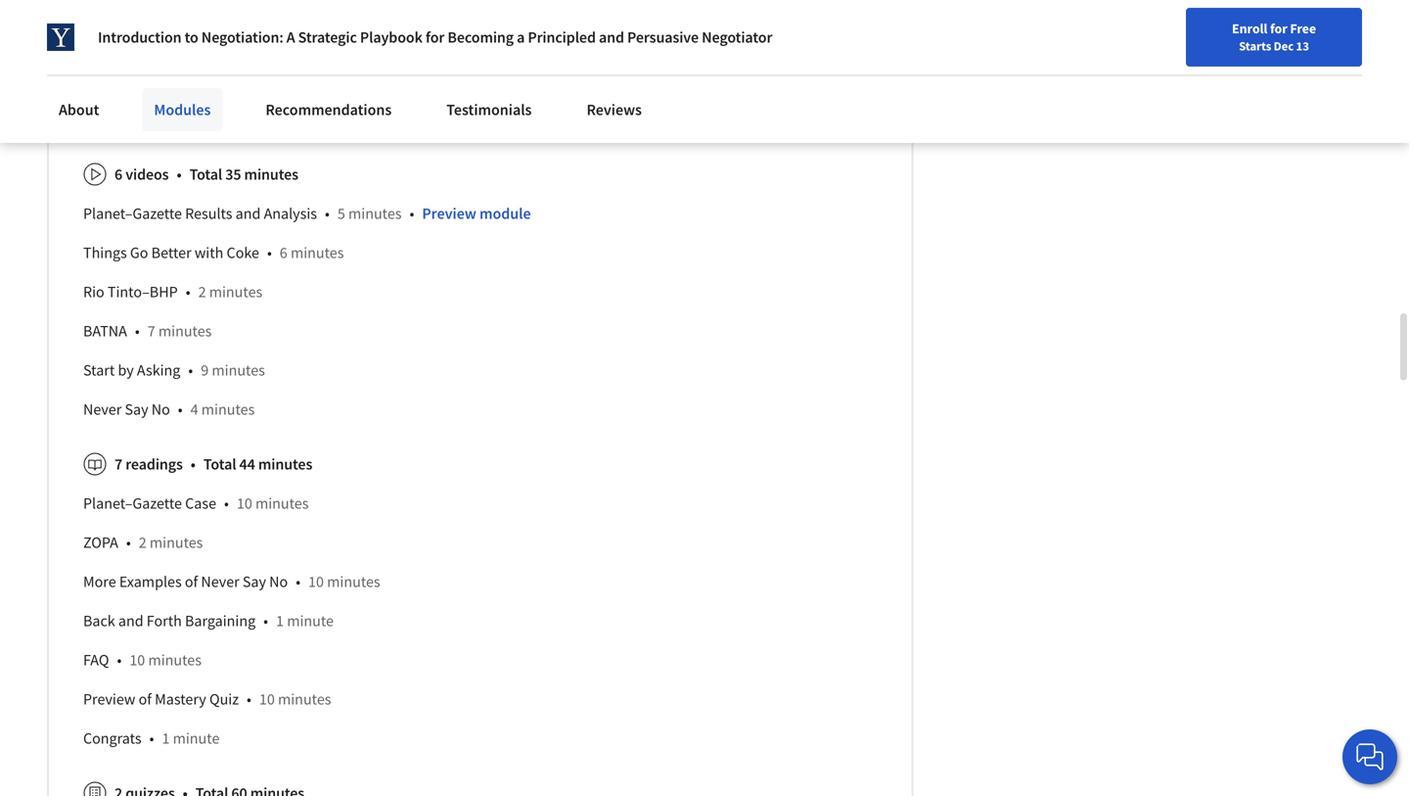 Task type: locate. For each thing, give the bounding box(es) containing it.
7 down never say no • 4 minutes
[[115, 455, 122, 474]]

planet–gazette
[[83, 204, 182, 223], [83, 494, 182, 513]]

videos down info
[[126, 165, 169, 184]]

1
[[483, 63, 491, 82], [615, 63, 622, 82], [276, 611, 284, 631], [162, 729, 170, 748]]

• right case
[[224, 494, 229, 513]]

total left 35
[[190, 165, 222, 184]]

module
[[201, 109, 246, 127], [480, 204, 531, 223]]

1 vertical spatial planet–gazette
[[83, 494, 182, 513]]

2 quizzes
[[361, 63, 420, 82]]

1 horizontal spatial and
[[236, 204, 261, 223]]

for right playbook
[[426, 27, 445, 47]]

• right "faq"
[[117, 650, 122, 670]]

1 horizontal spatial module
[[480, 204, 531, 223]]

2 horizontal spatial 2
[[361, 63, 369, 82]]

item
[[522, 63, 552, 82]]

2 horizontal spatial 7
[[231, 63, 239, 82]]

7 readings
[[231, 63, 298, 82], [115, 455, 183, 474]]

menu item
[[1036, 20, 1162, 83]]

persuasive
[[628, 27, 699, 47]]

say up bargaining on the left of page
[[243, 572, 266, 592]]

0 vertical spatial planet–gazette
[[83, 204, 182, 223]]

never down start
[[83, 400, 122, 419]]

total
[[190, 165, 222, 184], [204, 455, 236, 474]]

0 vertical spatial module
[[201, 109, 246, 127]]

recommendations
[[266, 100, 392, 119]]

1 horizontal spatial 7 readings
[[231, 63, 298, 82]]

show notifications image
[[1182, 24, 1206, 48]]

1 vertical spatial total
[[204, 455, 236, 474]]

0 horizontal spatial 7
[[115, 455, 122, 474]]

chat with us image
[[1355, 741, 1386, 773]]

0 vertical spatial videos
[[125, 63, 168, 82]]

7
[[231, 63, 239, 82], [148, 321, 155, 341], [115, 455, 122, 474]]

7 readings down negotiation:
[[231, 63, 298, 82]]

7 down negotiation:
[[231, 63, 239, 82]]

1 horizontal spatial say
[[243, 572, 266, 592]]

2 vertical spatial and
[[118, 611, 144, 631]]

congrats
[[83, 729, 142, 748]]

hide info about module content
[[107, 109, 295, 127]]

videos down introduction
[[125, 63, 168, 82]]

0 vertical spatial 7 readings
[[231, 63, 298, 82]]

1 vertical spatial module
[[480, 204, 531, 223]]

7 readings down never say no • 4 minutes
[[115, 455, 183, 474]]

4
[[191, 400, 198, 419]]

introduction to negotiation: a strategic playbook for becoming a principled and persuasive negotiator
[[98, 27, 773, 47]]

strategic
[[298, 27, 357, 47]]

• right zopa on the left of the page
[[126, 533, 131, 552]]

1 vertical spatial never
[[201, 572, 240, 592]]

1 vertical spatial 7 readings
[[115, 455, 183, 474]]

6 down 'what's'
[[115, 63, 122, 82]]

1 vertical spatial 6 videos
[[115, 165, 169, 184]]

minutes
[[244, 165, 299, 184], [349, 204, 402, 223], [291, 243, 344, 263], [209, 282, 263, 302], [159, 321, 212, 341], [212, 361, 265, 380], [201, 400, 255, 419], [258, 455, 313, 474], [256, 494, 309, 513], [150, 533, 203, 552], [327, 572, 381, 592], [148, 650, 202, 670], [278, 690, 331, 709]]

total left the '44'
[[204, 455, 236, 474]]

a
[[287, 27, 295, 47]]

0 vertical spatial and
[[599, 27, 625, 47]]

1 horizontal spatial for
[[1271, 20, 1288, 37]]

negotiation:
[[202, 27, 284, 47]]

what's
[[83, 24, 128, 43]]

0 horizontal spatial readings
[[126, 455, 183, 474]]

• down better
[[186, 282, 191, 302]]

for up dec
[[1271, 20, 1288, 37]]

rio
[[83, 282, 104, 302]]

1 vertical spatial readings
[[126, 455, 183, 474]]

discussion
[[625, 63, 694, 82]]

2 6 videos from the top
[[115, 165, 169, 184]]

6 videos down info
[[115, 165, 169, 184]]

readings
[[242, 63, 298, 82], [126, 455, 183, 474]]

9
[[201, 361, 209, 380]]

• right congrats on the left bottom of page
[[149, 729, 154, 748]]

of right 'examples'
[[185, 572, 198, 592]]

1 vertical spatial videos
[[126, 165, 169, 184]]

• left 35
[[177, 165, 182, 184]]

batna
[[83, 321, 127, 341]]

1 horizontal spatial 7
[[148, 321, 155, 341]]

asking
[[137, 361, 181, 380]]

and right "results" on the top left
[[236, 204, 261, 223]]

about link
[[47, 88, 111, 131]]

videos
[[125, 63, 168, 82], [126, 165, 169, 184]]

1 horizontal spatial minute
[[287, 611, 334, 631]]

mastery
[[155, 690, 206, 709]]

module inside region
[[480, 204, 531, 223]]

no
[[152, 400, 170, 419], [269, 572, 288, 592]]

2 videos from the top
[[126, 165, 169, 184]]

None search field
[[279, 12, 602, 51]]

info about module content element
[[75, 92, 878, 796]]

principled
[[528, 27, 596, 47]]

2 vertical spatial 2
[[139, 533, 147, 552]]

0 horizontal spatial 2
[[139, 533, 147, 552]]

6 videos down introduction
[[115, 63, 168, 82]]

6 down hide
[[115, 165, 122, 184]]

by
[[118, 361, 134, 380]]

•
[[177, 165, 182, 184], [325, 204, 330, 223], [410, 204, 415, 223], [267, 243, 272, 263], [186, 282, 191, 302], [135, 321, 140, 341], [188, 361, 193, 380], [178, 400, 183, 419], [191, 455, 196, 474], [224, 494, 229, 513], [126, 533, 131, 552], [296, 572, 301, 592], [264, 611, 268, 631], [117, 650, 122, 670], [247, 690, 252, 709], [149, 729, 154, 748]]

5
[[338, 204, 345, 223]]

planet–gazette up zopa • 2 minutes at bottom left
[[83, 494, 182, 513]]

2 up 'examples'
[[139, 533, 147, 552]]

recommendations link
[[254, 88, 404, 131]]

for
[[1271, 20, 1288, 37], [426, 27, 445, 47]]

0 horizontal spatial 7 readings
[[115, 455, 183, 474]]

coke
[[227, 243, 259, 263]]

1 vertical spatial preview
[[83, 690, 135, 709]]

• left 5
[[325, 204, 330, 223]]

go
[[130, 243, 148, 263]]

bargaining
[[185, 611, 256, 631]]

minute down more examples of never say no • 10 minutes at left
[[287, 611, 334, 631]]

1 horizontal spatial never
[[201, 572, 240, 592]]

1 vertical spatial no
[[269, 572, 288, 592]]

1 vertical spatial 7
[[148, 321, 155, 341]]

0 vertical spatial no
[[152, 400, 170, 419]]

tinto–bhp
[[108, 282, 178, 302]]

examples
[[119, 572, 182, 592]]

planet–gazette up go
[[83, 204, 182, 223]]

info
[[137, 109, 160, 127]]

0 horizontal spatial never
[[83, 400, 122, 419]]

7 up asking
[[148, 321, 155, 341]]

never
[[83, 400, 122, 419], [201, 572, 240, 592]]

1 vertical spatial and
[[236, 204, 261, 223]]

1 horizontal spatial readings
[[242, 63, 298, 82]]

preview
[[422, 204, 477, 223], [83, 690, 135, 709]]

1 vertical spatial 6
[[115, 165, 122, 184]]

1 planet–gazette from the top
[[83, 204, 182, 223]]

modules
[[154, 100, 211, 119]]

1 right bargaining on the left of page
[[276, 611, 284, 631]]

never up bargaining on the left of page
[[201, 572, 240, 592]]

2 left quizzes
[[361, 63, 369, 82]]

44
[[239, 455, 255, 474]]

hide info about module content region
[[83, 147, 878, 796]]

0 vertical spatial 6
[[115, 63, 122, 82]]

say down by
[[125, 400, 148, 419]]

2
[[361, 63, 369, 82], [198, 282, 206, 302], [139, 533, 147, 552]]

0 vertical spatial never
[[83, 400, 122, 419]]

preview of mastery quiz • 10 minutes
[[83, 690, 331, 709]]

1 app item
[[483, 63, 552, 82]]

2 planet–gazette from the top
[[83, 494, 182, 513]]

2 vertical spatial 6
[[280, 243, 288, 263]]

hide info about module content button
[[75, 100, 303, 135]]

minute
[[287, 611, 334, 631], [173, 729, 220, 748]]

10
[[237, 494, 252, 513], [308, 572, 324, 592], [130, 650, 145, 670], [259, 690, 275, 709]]

2 horizontal spatial and
[[599, 27, 625, 47]]

readings down a
[[242, 63, 298, 82]]

0 horizontal spatial of
[[139, 690, 152, 709]]

0 horizontal spatial and
[[118, 611, 144, 631]]

6 videos
[[115, 63, 168, 82], [115, 165, 169, 184]]

0 vertical spatial 6 videos
[[115, 63, 168, 82]]

0 horizontal spatial no
[[152, 400, 170, 419]]

0 vertical spatial readings
[[242, 63, 298, 82]]

0 vertical spatial say
[[125, 400, 148, 419]]

more examples of never say no • 10 minutes
[[83, 572, 381, 592]]

0 vertical spatial 7
[[231, 63, 239, 82]]

of
[[185, 572, 198, 592], [139, 690, 152, 709]]

and right back
[[118, 611, 144, 631]]

minute down preview of mastery quiz • 10 minutes
[[173, 729, 220, 748]]

6
[[115, 63, 122, 82], [115, 165, 122, 184], [280, 243, 288, 263]]

and right principled
[[599, 27, 625, 47]]

6 down analysis
[[280, 243, 288, 263]]

of left mastery on the bottom of page
[[139, 690, 152, 709]]

2 down with
[[198, 282, 206, 302]]

readings down never say no • 4 minutes
[[126, 455, 183, 474]]

start by asking • 9 minutes
[[83, 361, 265, 380]]

0 horizontal spatial minute
[[173, 729, 220, 748]]

0 vertical spatial 2
[[361, 63, 369, 82]]

no up the back and forth bargaining • 1 minute
[[269, 572, 288, 592]]

0 vertical spatial total
[[190, 165, 222, 184]]

1 vertical spatial 2
[[198, 282, 206, 302]]

no left 4
[[152, 400, 170, 419]]

2 vertical spatial 7
[[115, 455, 122, 474]]

1 horizontal spatial of
[[185, 572, 198, 592]]

0 vertical spatial preview
[[422, 204, 477, 223]]

rio tinto–bhp • 2 minutes
[[83, 282, 263, 302]]

1 horizontal spatial no
[[269, 572, 288, 592]]

0 horizontal spatial module
[[201, 109, 246, 127]]

preview module link
[[422, 204, 531, 223]]



Task type: vqa. For each thing, say whether or not it's contained in the screenshot.


Task type: describe. For each thing, give the bounding box(es) containing it.
things go better with coke • 6 minutes
[[83, 243, 344, 263]]

start
[[83, 361, 115, 380]]

enroll for free starts dec 13
[[1233, 20, 1317, 54]]

• up planet–gazette case • 10 minutes
[[191, 455, 196, 474]]

• left 4
[[178, 400, 183, 419]]

• right coke
[[267, 243, 272, 263]]

introduction
[[98, 27, 182, 47]]

0 vertical spatial of
[[185, 572, 198, 592]]

1 vertical spatial minute
[[173, 729, 220, 748]]

dec
[[1274, 38, 1294, 54]]

a
[[517, 27, 525, 47]]

faq
[[83, 650, 109, 670]]

analysis
[[264, 204, 317, 223]]

1 left app
[[483, 63, 491, 82]]

0 horizontal spatial for
[[426, 27, 445, 47]]

planet–gazette for planet–gazette results and analysis • 5 minutes • preview module
[[83, 204, 182, 223]]

1 videos from the top
[[125, 63, 168, 82]]

readings inside hide info about module content region
[[126, 455, 183, 474]]

total for total 44 minutes
[[204, 455, 236, 474]]

modules link
[[142, 88, 223, 131]]

13
[[1297, 38, 1310, 54]]

total for total 35 minutes
[[190, 165, 222, 184]]

1 discussion prompt
[[615, 63, 747, 82]]

forth
[[147, 611, 182, 631]]

about
[[163, 109, 198, 127]]

• right batna
[[135, 321, 140, 341]]

• left preview module link
[[410, 204, 415, 223]]

1 horizontal spatial preview
[[422, 204, 477, 223]]

faq • 10 minutes
[[83, 650, 202, 670]]

videos inside hide info about module content region
[[126, 165, 169, 184]]

things
[[83, 243, 127, 263]]

planet–gazette for planet–gazette case • 10 minutes
[[83, 494, 182, 513]]

what's included
[[83, 24, 189, 43]]

6 videos inside hide info about module content region
[[115, 165, 169, 184]]

hide
[[107, 109, 134, 127]]

better
[[151, 243, 192, 263]]

yale university image
[[47, 23, 74, 51]]

0 horizontal spatial say
[[125, 400, 148, 419]]

planet–gazette results and analysis • 5 minutes • preview module
[[83, 204, 531, 223]]

for inside enroll for free starts dec 13
[[1271, 20, 1288, 37]]

results
[[185, 204, 233, 223]]

starts
[[1240, 38, 1272, 54]]

quiz
[[209, 690, 239, 709]]

coursera image
[[23, 16, 148, 47]]

35
[[225, 165, 241, 184]]

case
[[185, 494, 216, 513]]

1 horizontal spatial 2
[[198, 282, 206, 302]]

1 up reviews
[[615, 63, 622, 82]]

playbook
[[360, 27, 423, 47]]

1 vertical spatial of
[[139, 690, 152, 709]]

0 horizontal spatial preview
[[83, 690, 135, 709]]

never say no • 4 minutes
[[83, 400, 255, 419]]

reviews
[[587, 100, 642, 119]]

becoming
[[448, 27, 514, 47]]

• right bargaining on the left of page
[[264, 611, 268, 631]]

• total 35 minutes
[[177, 165, 299, 184]]

• right quiz
[[247, 690, 252, 709]]

1 vertical spatial say
[[243, 572, 266, 592]]

testimonials
[[447, 100, 532, 119]]

back and forth bargaining • 1 minute
[[83, 611, 334, 631]]

• total 44 minutes
[[191, 455, 313, 474]]

reviews link
[[575, 88, 654, 131]]

back
[[83, 611, 115, 631]]

planet–gazette case • 10 minutes
[[83, 494, 309, 513]]

zopa
[[83, 533, 118, 552]]

quizzes
[[372, 63, 420, 82]]

to
[[185, 27, 198, 47]]

prompt
[[697, 63, 747, 82]]

free
[[1291, 20, 1317, 37]]

enroll
[[1233, 20, 1268, 37]]

about
[[59, 100, 99, 119]]

1 6 videos from the top
[[115, 63, 168, 82]]

7 readings inside hide info about module content region
[[115, 455, 183, 474]]

more
[[83, 572, 116, 592]]

congrats • 1 minute
[[83, 729, 220, 748]]

content
[[249, 109, 295, 127]]

app
[[494, 63, 519, 82]]

zopa • 2 minutes
[[83, 533, 203, 552]]

batna • 7 minutes
[[83, 321, 212, 341]]

• left 9
[[188, 361, 193, 380]]

0 vertical spatial minute
[[287, 611, 334, 631]]

testimonials link
[[435, 88, 544, 131]]

included
[[131, 24, 189, 43]]

• up the back and forth bargaining • 1 minute
[[296, 572, 301, 592]]

1 down mastery on the bottom of page
[[162, 729, 170, 748]]

module inside dropdown button
[[201, 109, 246, 127]]

with
[[195, 243, 224, 263]]

negotiator
[[702, 27, 773, 47]]



